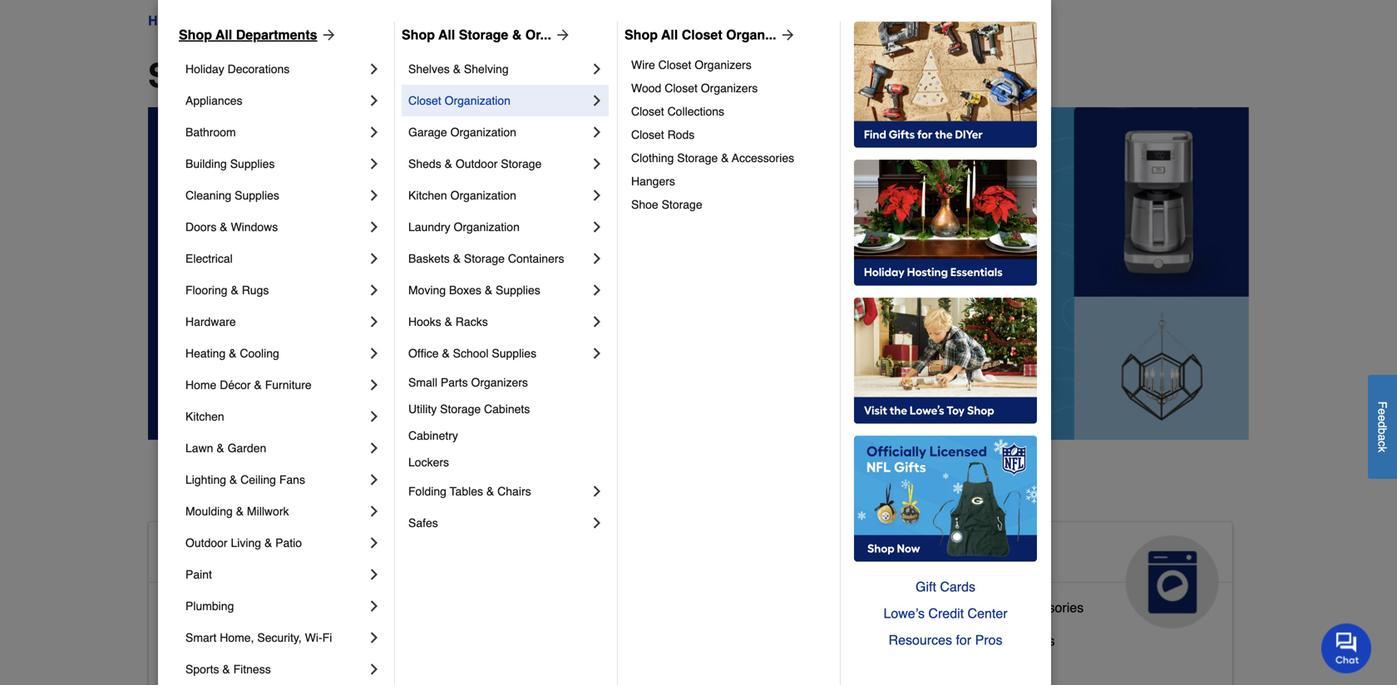 Task type: describe. For each thing, give the bounding box(es) containing it.
organization for laundry organization
[[454, 220, 520, 234]]

a
[[1376, 434, 1390, 441]]

wood closet organizers link
[[631, 77, 829, 100]]

wood
[[631, 82, 662, 95]]

visit the lowe's toy shop. image
[[854, 298, 1037, 424]]

houses,
[[594, 660, 643, 675]]

chevron right image for sheds & outdoor storage
[[589, 156, 606, 172]]

parts for appliance
[[966, 600, 997, 615]]

laundry
[[408, 220, 451, 234]]

baskets
[[408, 252, 450, 265]]

k
[[1376, 447, 1390, 453]]

heating & cooling
[[185, 347, 279, 360]]

sheds
[[408, 157, 441, 171]]

closet up wood closet organizers
[[659, 58, 692, 72]]

holiday hosting essentials. image
[[854, 160, 1037, 286]]

rugs
[[242, 284, 269, 297]]

containers
[[508, 252, 564, 265]]

chevron right image for lighting & ceiling fans
[[366, 472, 383, 488]]

lowe's
[[884, 606, 925, 621]]

wood closet organizers
[[631, 82, 758, 95]]

cleaning supplies link
[[185, 180, 366, 211]]

& inside shelves & shelving link
[[453, 62, 461, 76]]

building supplies
[[185, 157, 275, 171]]

moulding
[[185, 505, 233, 518]]

baskets & storage containers link
[[408, 243, 589, 275]]

hardware
[[185, 315, 236, 329]]

chevron right image for closet organization
[[589, 92, 606, 109]]

animal & pet care link
[[520, 522, 862, 629]]

storage up moving boxes & supplies
[[464, 252, 505, 265]]

accessible for accessible bathroom
[[162, 600, 226, 615]]

accessible home image
[[385, 536, 478, 629]]

0 vertical spatial furniture
[[265, 378, 312, 392]]

hangers
[[631, 175, 675, 188]]

chevron right image for moulding & millwork
[[366, 503, 383, 520]]

boxes
[[449, 284, 482, 297]]

chevron right image for cleaning supplies
[[366, 187, 383, 204]]

chevron right image for electrical
[[366, 250, 383, 267]]

beds,
[[557, 660, 591, 675]]

chevron right image for baskets & storage containers
[[589, 250, 606, 267]]

chevron right image for outdoor living & patio
[[366, 535, 383, 552]]

& inside the sports & fitness link
[[222, 663, 230, 676]]

chevron right image for plumbing
[[366, 598, 383, 615]]

folding tables & chairs link
[[408, 476, 589, 507]]

shoe storage
[[631, 198, 703, 211]]

appliances image
[[1126, 536, 1219, 629]]

& inside folding tables & chairs 'link'
[[487, 485, 494, 498]]

doors & windows
[[185, 220, 278, 234]]

livestock supplies link
[[533, 623, 643, 656]]

pet beds, houses, & furniture link
[[533, 656, 713, 685]]

accessible home link
[[149, 522, 491, 629]]

lawn & garden link
[[185, 433, 366, 464]]

all for shop all departments
[[240, 57, 282, 95]]

small parts organizers
[[408, 376, 528, 389]]

moving
[[408, 284, 446, 297]]

chevron right image for bathroom
[[366, 124, 383, 141]]

closet collections link
[[631, 100, 829, 123]]

f e e d b a c k
[[1376, 401, 1390, 453]]

chevron right image for lawn & garden
[[366, 440, 383, 457]]

shelves & shelving link
[[408, 53, 589, 85]]

hooks & racks link
[[408, 306, 589, 338]]

wi-
[[305, 631, 322, 645]]

cleaning supplies
[[185, 189, 279, 202]]

or...
[[526, 27, 551, 42]]

& inside appliance parts & accessories link
[[1000, 600, 1009, 615]]

shop all closet organ...
[[625, 27, 777, 42]]

chevron right image for sports & fitness
[[366, 661, 383, 678]]

gift
[[916, 579, 937, 595]]

0 horizontal spatial pet
[[533, 660, 553, 675]]

chevron right image for kitchen organization
[[589, 187, 606, 204]]

shop for shop all storage & or...
[[402, 27, 435, 42]]

all for shop all closet organ...
[[661, 27, 678, 42]]

school
[[453, 347, 489, 360]]

shop all storage & or... link
[[402, 25, 571, 45]]

animal & pet care image
[[755, 536, 849, 629]]

1 e from the top
[[1376, 409, 1390, 415]]

moving boxes & supplies link
[[408, 275, 589, 306]]

moulding & millwork link
[[185, 496, 366, 527]]

wire closet organizers
[[631, 58, 752, 72]]

animal & pet care
[[533, 542, 677, 596]]

kitchen for kitchen organization
[[408, 189, 447, 202]]

closet up wire closet organizers
[[682, 27, 723, 42]]

sports & fitness
[[185, 663, 271, 676]]

collections
[[668, 105, 725, 118]]

center
[[968, 606, 1008, 621]]

sports & fitness link
[[185, 654, 366, 685]]

& inside flooring & rugs link
[[231, 284, 239, 297]]

clothing storage & accessories link
[[631, 146, 829, 170]]

& inside sheds & outdoor storage 'link'
[[445, 157, 452, 171]]

arrow right image
[[317, 27, 337, 43]]

departments link
[[200, 11, 276, 31]]

& inside 'moving boxes & supplies' link
[[485, 284, 493, 297]]

accessible home
[[162, 542, 355, 569]]

storage down the rods
[[677, 151, 718, 165]]

chevron right image for paint
[[366, 566, 383, 583]]

& inside 'baskets & storage containers' link
[[453, 252, 461, 265]]

1 horizontal spatial furniture
[[659, 660, 713, 675]]

accessible for accessible home
[[162, 542, 284, 569]]

0 horizontal spatial outdoor
[[185, 537, 228, 550]]

& inside doors & windows link
[[220, 220, 228, 234]]

beverage
[[903, 633, 960, 649]]

organ...
[[726, 27, 777, 42]]

pet inside animal & pet care
[[640, 542, 677, 569]]

wire
[[631, 58, 655, 72]]

organization for kitchen organization
[[451, 189, 517, 202]]

officially licensed n f l gifts. shop now. image
[[854, 436, 1037, 562]]

chevron right image for office & school supplies
[[589, 345, 606, 362]]

departments for shop
[[291, 57, 494, 95]]

heating
[[185, 347, 226, 360]]

organization for garage organization
[[451, 126, 517, 139]]

supplies for livestock supplies
[[592, 627, 643, 642]]

enjoy savings year-round. no matter what you're shopping for, find what you need at a great price. image
[[148, 107, 1249, 440]]

parts for small
[[441, 376, 468, 389]]

beverage & wine chillers
[[903, 633, 1055, 649]]

supplies for cleaning supplies
[[235, 189, 279, 202]]

lighting
[[185, 473, 226, 487]]

flooring & rugs link
[[185, 275, 366, 306]]

folding
[[408, 485, 447, 498]]

chevron right image for doors & windows
[[366, 219, 383, 235]]

shop all departments link
[[179, 25, 337, 45]]

shop all storage & or...
[[402, 27, 551, 42]]

cooling
[[240, 347, 279, 360]]

storage up shelving
[[459, 27, 509, 42]]

cleaning
[[185, 189, 231, 202]]

shop all departments
[[179, 27, 317, 42]]

hangers link
[[631, 170, 829, 193]]

2 e from the top
[[1376, 415, 1390, 421]]

lawn & garden
[[185, 442, 266, 455]]

sports
[[185, 663, 219, 676]]

& inside accessible entry & home link
[[264, 667, 273, 682]]

home,
[[220, 631, 254, 645]]

shop all closet organ... link
[[625, 25, 797, 45]]

outdoor inside 'link'
[[456, 157, 498, 171]]

chevron right image for safes
[[589, 515, 606, 532]]

fi
[[322, 631, 332, 645]]

organizers for wood closet organizers
[[701, 82, 758, 95]]



Task type: vqa. For each thing, say whether or not it's contained in the screenshot.
'You' inside More Suggestions for You link
no



Task type: locate. For each thing, give the bounding box(es) containing it.
storage up the kitchen organization link
[[501, 157, 542, 171]]

& up wine
[[1000, 600, 1009, 615]]

2 accessible from the top
[[162, 600, 226, 615]]

0 vertical spatial accessories
[[732, 151, 794, 165]]

all up "shelves & shelving" at the left
[[438, 27, 455, 42]]

supplies
[[230, 157, 275, 171], [235, 189, 279, 202], [496, 284, 540, 297], [492, 347, 537, 360], [592, 627, 643, 642]]

0 horizontal spatial arrow right image
[[551, 27, 571, 43]]

bedroom
[[230, 633, 284, 649]]

for
[[956, 633, 972, 648]]

closet collections
[[631, 105, 725, 118]]

organization down sheds & outdoor storage
[[451, 189, 517, 202]]

kitchen
[[408, 189, 447, 202], [185, 410, 224, 423]]

supplies up cleaning supplies
[[230, 157, 275, 171]]

organizers down wire closet organizers link at the top of page
[[701, 82, 758, 95]]

& right animal
[[617, 542, 634, 569]]

& right 'sheds'
[[445, 157, 452, 171]]

1 vertical spatial bathroom
[[230, 600, 287, 615]]

garden
[[228, 442, 266, 455]]

parts up utility storage cabinets at the left bottom of page
[[441, 376, 468, 389]]

2 arrow right image from the left
[[777, 27, 797, 43]]

shop
[[179, 27, 212, 42], [402, 27, 435, 42], [625, 27, 658, 42]]

plumbing
[[185, 600, 234, 613]]

1 vertical spatial accessories
[[1013, 600, 1084, 615]]

0 horizontal spatial shop
[[179, 27, 212, 42]]

& left cooling
[[229, 347, 237, 360]]

chevron right image for hardware
[[366, 314, 383, 330]]

& inside office & school supplies link
[[442, 347, 450, 360]]

f
[[1376, 401, 1390, 409]]

& inside "moulding & millwork" link
[[236, 505, 244, 518]]

office & school supplies
[[408, 347, 537, 360]]

& inside clothing storage & accessories link
[[721, 151, 729, 165]]

1 horizontal spatial parts
[[966, 600, 997, 615]]

& inside shop all storage & or... link
[[512, 27, 522, 42]]

chevron right image for heating & cooling
[[366, 345, 383, 362]]

all up wire closet organizers
[[661, 27, 678, 42]]

appliances link up the chillers
[[890, 522, 1233, 629]]

& inside lighting & ceiling fans link
[[230, 473, 237, 487]]

&
[[512, 27, 522, 42], [453, 62, 461, 76], [721, 151, 729, 165], [445, 157, 452, 171], [220, 220, 228, 234], [453, 252, 461, 265], [231, 284, 239, 297], [485, 284, 493, 297], [445, 315, 452, 329], [229, 347, 237, 360], [442, 347, 450, 360], [254, 378, 262, 392], [217, 442, 224, 455], [230, 473, 237, 487], [487, 485, 494, 498], [236, 505, 244, 518], [264, 537, 272, 550], [617, 542, 634, 569], [1000, 600, 1009, 615], [964, 633, 973, 649], [647, 660, 656, 675], [222, 663, 230, 676], [264, 667, 273, 682]]

0 horizontal spatial accessories
[[732, 151, 794, 165]]

0 horizontal spatial parts
[[441, 376, 468, 389]]

& right office
[[442, 347, 450, 360]]

& left the rugs
[[231, 284, 239, 297]]

chevron right image for laundry organization
[[589, 219, 606, 235]]

garage
[[408, 126, 447, 139]]

sheds & outdoor storage link
[[408, 148, 589, 180]]

1 horizontal spatial kitchen
[[408, 189, 447, 202]]

1 vertical spatial furniture
[[659, 660, 713, 675]]

storage down the small parts organizers at the bottom left
[[440, 403, 481, 416]]

arrow right image up wire closet organizers link at the top of page
[[777, 27, 797, 43]]

chevron right image for flooring & rugs
[[366, 282, 383, 299]]

1 vertical spatial kitchen
[[185, 410, 224, 423]]

1 vertical spatial outdoor
[[185, 537, 228, 550]]

flooring
[[185, 284, 228, 297]]

chevron right image
[[366, 61, 383, 77], [589, 61, 606, 77], [366, 92, 383, 109], [366, 156, 383, 172], [589, 156, 606, 172], [366, 187, 383, 204], [589, 219, 606, 235], [366, 250, 383, 267], [589, 250, 606, 267], [589, 282, 606, 299], [366, 314, 383, 330], [589, 345, 606, 362], [366, 377, 383, 393], [366, 472, 383, 488], [589, 483, 606, 500], [366, 503, 383, 520], [589, 515, 606, 532], [366, 535, 383, 552], [366, 566, 383, 583], [366, 598, 383, 615], [366, 630, 383, 646], [366, 661, 383, 678]]

gift cards link
[[854, 574, 1037, 601]]

1 accessible from the top
[[162, 542, 284, 569]]

appliances down holiday
[[185, 94, 242, 107]]

1 horizontal spatial appliances
[[903, 542, 1028, 569]]

organizers for small parts organizers
[[471, 376, 528, 389]]

wire closet organizers link
[[631, 53, 829, 77]]

laundry organization link
[[408, 211, 589, 243]]

3 shop from the left
[[625, 27, 658, 42]]

& up hangers 'link'
[[721, 151, 729, 165]]

0 vertical spatial pet
[[640, 542, 677, 569]]

closet up 'closet collections'
[[665, 82, 698, 95]]

livestock
[[533, 627, 588, 642]]

0 vertical spatial outdoor
[[456, 157, 498, 171]]

0 vertical spatial appliances
[[185, 94, 242, 107]]

appliances link down decorations
[[185, 85, 366, 116]]

kitchen for kitchen
[[185, 410, 224, 423]]

chevron right image for holiday decorations
[[366, 61, 383, 77]]

arrow right image for shop all storage & or...
[[551, 27, 571, 43]]

organizers for wire closet organizers
[[695, 58, 752, 72]]

0 vertical spatial appliances link
[[185, 85, 366, 116]]

1 vertical spatial appliances
[[903, 542, 1028, 569]]

accessories down closet rods link
[[732, 151, 794, 165]]

resources
[[889, 633, 952, 648]]

entry
[[230, 667, 261, 682]]

accessible bedroom link
[[162, 630, 284, 663]]

c
[[1376, 441, 1390, 447]]

credit
[[929, 606, 964, 621]]

security,
[[257, 631, 302, 645]]

1 shop from the left
[[179, 27, 212, 42]]

parts
[[441, 376, 468, 389], [966, 600, 997, 615]]

heating & cooling link
[[185, 338, 366, 369]]

arrow right image for shop all closet organ...
[[777, 27, 797, 43]]

& left racks
[[445, 315, 452, 329]]

chevron right image
[[589, 92, 606, 109], [366, 124, 383, 141], [589, 124, 606, 141], [589, 187, 606, 204], [366, 219, 383, 235], [366, 282, 383, 299], [589, 314, 606, 330], [366, 345, 383, 362], [366, 408, 383, 425], [366, 440, 383, 457]]

shelves
[[408, 62, 450, 76]]

livestock supplies
[[533, 627, 643, 642]]

& left millwork
[[236, 505, 244, 518]]

care
[[533, 569, 585, 596]]

accessible entry & home
[[162, 667, 312, 682]]

organizers up wood closet organizers link
[[695, 58, 752, 72]]

outdoor living & patio
[[185, 537, 302, 550]]

closet down 'wood'
[[631, 105, 664, 118]]

home link
[[148, 11, 185, 31]]

shelving
[[464, 62, 509, 76]]

pet beds, houses, & furniture
[[533, 660, 713, 675]]

all for shop all departments
[[216, 27, 232, 42]]

chevron right image for folding tables & chairs
[[589, 483, 606, 500]]

organization down shelving
[[445, 94, 511, 107]]

supplies up small parts organizers link
[[492, 347, 537, 360]]

all up the holiday decorations at the top left of page
[[216, 27, 232, 42]]

& left or...
[[512, 27, 522, 42]]

storage inside 'link'
[[501, 157, 542, 171]]

all for shop all storage & or...
[[438, 27, 455, 42]]

arrow right image inside shop all closet organ... link
[[777, 27, 797, 43]]

office & school supplies link
[[408, 338, 589, 369]]

patio
[[275, 537, 302, 550]]

shop up holiday
[[179, 27, 212, 42]]

& inside the "lawn & garden" link
[[217, 442, 224, 455]]

e up b
[[1376, 415, 1390, 421]]

& left the 'ceiling'
[[230, 473, 237, 487]]

& inside beverage & wine chillers 'link'
[[964, 633, 973, 649]]

chevron right image for smart home, security, wi-fi
[[366, 630, 383, 646]]

1 horizontal spatial accessories
[[1013, 600, 1084, 615]]

accessories for appliance parts & accessories
[[1013, 600, 1084, 615]]

furniture up kitchen link
[[265, 378, 312, 392]]

e up d
[[1376, 409, 1390, 415]]

organization up sheds & outdoor storage
[[451, 126, 517, 139]]

& left pros
[[964, 633, 973, 649]]

find gifts for the diyer. image
[[854, 22, 1037, 148]]

smart home, security, wi-fi
[[185, 631, 332, 645]]

& right shelves
[[453, 62, 461, 76]]

organizers up utility storage cabinets link
[[471, 376, 528, 389]]

ceiling
[[241, 473, 276, 487]]

1 horizontal spatial pet
[[640, 542, 677, 569]]

1 arrow right image from the left
[[551, 27, 571, 43]]

chairs
[[498, 485, 531, 498]]

bathroom link
[[185, 116, 366, 148]]

1 horizontal spatial appliances link
[[890, 522, 1233, 629]]

parts down the cards
[[966, 600, 997, 615]]

0 vertical spatial kitchen
[[408, 189, 447, 202]]

& right entry on the bottom of page
[[264, 667, 273, 682]]

hardware link
[[185, 306, 366, 338]]

accessible for accessible entry & home
[[162, 667, 226, 682]]

& inside home décor & furniture link
[[254, 378, 262, 392]]

outdoor down garage organization
[[456, 157, 498, 171]]

1 horizontal spatial arrow right image
[[777, 27, 797, 43]]

accessible inside "link"
[[162, 600, 226, 615]]

2 shop from the left
[[402, 27, 435, 42]]

accessible up sports
[[162, 633, 226, 649]]

1 horizontal spatial shop
[[402, 27, 435, 42]]

& inside animal & pet care
[[617, 542, 634, 569]]

windows
[[231, 220, 278, 234]]

0 horizontal spatial appliances link
[[185, 85, 366, 116]]

0 vertical spatial bathroom
[[185, 126, 236, 139]]

chevron right image for appliances
[[366, 92, 383, 109]]

departments up the holiday decorations at the top left of page
[[200, 13, 276, 28]]

& inside outdoor living & patio link
[[264, 537, 272, 550]]

chevron right image for kitchen
[[366, 408, 383, 425]]

departments up garage
[[291, 57, 494, 95]]

& inside hooks & racks link
[[445, 315, 452, 329]]

4 accessible from the top
[[162, 667, 226, 682]]

paint
[[185, 568, 212, 581]]

lockers
[[408, 456, 449, 469]]

bathroom up the smart home, security, wi-fi
[[230, 600, 287, 615]]

1 vertical spatial appliances link
[[890, 522, 1233, 629]]

0 horizontal spatial kitchen
[[185, 410, 224, 423]]

holiday decorations
[[185, 62, 290, 76]]

shop for shop all closet organ...
[[625, 27, 658, 42]]

supplies down containers
[[496, 284, 540, 297]]

doors & windows link
[[185, 211, 366, 243]]

paint link
[[185, 559, 366, 591]]

closet
[[682, 27, 723, 42], [659, 58, 692, 72], [665, 82, 698, 95], [408, 94, 441, 107], [631, 105, 664, 118], [631, 128, 664, 141]]

holiday
[[185, 62, 224, 76]]

0 horizontal spatial furniture
[[265, 378, 312, 392]]

office
[[408, 347, 439, 360]]

0 vertical spatial parts
[[441, 376, 468, 389]]

closet rods
[[631, 128, 695, 141]]

3 accessible from the top
[[162, 633, 226, 649]]

1 vertical spatial organizers
[[701, 82, 758, 95]]

& right lawn
[[217, 442, 224, 455]]

chillers
[[1011, 633, 1055, 649]]

kitchen link
[[185, 401, 366, 433]]

shop for shop all departments
[[179, 27, 212, 42]]

supplies up houses,
[[592, 627, 643, 642]]

bathroom up "building"
[[185, 126, 236, 139]]

chevron right image for moving boxes & supplies
[[589, 282, 606, 299]]

closet up garage
[[408, 94, 441, 107]]

hooks
[[408, 315, 441, 329]]

accessible up "smart"
[[162, 600, 226, 615]]

tables
[[450, 485, 483, 498]]

accessible bathroom
[[162, 600, 287, 615]]

accessible down "smart"
[[162, 667, 226, 682]]

1 vertical spatial pet
[[533, 660, 553, 675]]

chevron right image for home décor & furniture
[[366, 377, 383, 393]]

chevron right image for garage organization
[[589, 124, 606, 141]]

& inside heating & cooling "link"
[[229, 347, 237, 360]]

chevron right image for shelves & shelving
[[589, 61, 606, 77]]

b
[[1376, 428, 1390, 434]]

arrow right image inside shop all storage & or... link
[[551, 27, 571, 43]]

kitchen organization link
[[408, 180, 589, 211]]

departments up holiday decorations link
[[236, 27, 317, 42]]

& right décor on the bottom left of page
[[254, 378, 262, 392]]

garage organization link
[[408, 116, 589, 148]]

0 vertical spatial organizers
[[695, 58, 752, 72]]

all
[[216, 27, 232, 42], [438, 27, 455, 42], [661, 27, 678, 42], [240, 57, 282, 95]]

& right boxes
[[485, 284, 493, 297]]

outdoor down the moulding
[[185, 537, 228, 550]]

laundry organization
[[408, 220, 520, 234]]

& inside "pet beds, houses, & furniture" link
[[647, 660, 656, 675]]

2 horizontal spatial shop
[[625, 27, 658, 42]]

& right baskets
[[453, 252, 461, 265]]

all down shop all departments link
[[240, 57, 282, 95]]

bathroom inside accessible bathroom "link"
[[230, 600, 287, 615]]

supplies inside "link"
[[230, 157, 275, 171]]

chevron right image for hooks & racks
[[589, 314, 606, 330]]

accessible for accessible bedroom
[[162, 633, 226, 649]]

supplies up windows
[[235, 189, 279, 202]]

closet up clothing
[[631, 128, 664, 141]]

folding tables & chairs
[[408, 485, 531, 498]]

closet rods link
[[631, 123, 829, 146]]

shoe
[[631, 198, 659, 211]]

storage down hangers
[[662, 198, 703, 211]]

organization for closet organization
[[445, 94, 511, 107]]

lighting & ceiling fans link
[[185, 464, 366, 496]]

kitchen up lawn
[[185, 410, 224, 423]]

bathroom inside bathroom link
[[185, 126, 236, 139]]

shop up shelves
[[402, 27, 435, 42]]

1 vertical spatial parts
[[966, 600, 997, 615]]

arrow right image up shelves & shelving link
[[551, 27, 571, 43]]

accessible down the moulding
[[162, 542, 284, 569]]

2 vertical spatial organizers
[[471, 376, 528, 389]]

d
[[1376, 421, 1390, 428]]

kitchen up laundry at left top
[[408, 189, 447, 202]]

1 horizontal spatial outdoor
[[456, 157, 498, 171]]

& right houses,
[[647, 660, 656, 675]]

arrow right image
[[551, 27, 571, 43], [777, 27, 797, 43]]

decorations
[[228, 62, 290, 76]]

moving boxes & supplies
[[408, 284, 540, 297]]

shop
[[148, 57, 231, 95]]

supplies for building supplies
[[230, 157, 275, 171]]

rods
[[668, 128, 695, 141]]

utility
[[408, 403, 437, 416]]

appliance
[[903, 600, 962, 615]]

flooring & rugs
[[185, 284, 269, 297]]

0 horizontal spatial appliances
[[185, 94, 242, 107]]

& left patio on the left of the page
[[264, 537, 272, 550]]

resources for pros link
[[854, 627, 1037, 654]]

shop up wire
[[625, 27, 658, 42]]

& right the tables
[[487, 485, 494, 498]]

baskets & storage containers
[[408, 252, 564, 265]]

organization up baskets & storage containers
[[454, 220, 520, 234]]

appliances up the cards
[[903, 542, 1028, 569]]

& down accessible bedroom link
[[222, 663, 230, 676]]

animal
[[533, 542, 611, 569]]

chevron right image for building supplies
[[366, 156, 383, 172]]

appliances
[[185, 94, 242, 107], [903, 542, 1028, 569]]

furniture right houses,
[[659, 660, 713, 675]]

& right doors
[[220, 220, 228, 234]]

cabinetry
[[408, 429, 458, 443]]

accessories for clothing storage & accessories
[[732, 151, 794, 165]]

departments for shop
[[236, 27, 317, 42]]

accessories up the chillers
[[1013, 600, 1084, 615]]

chat invite button image
[[1322, 623, 1373, 674]]



